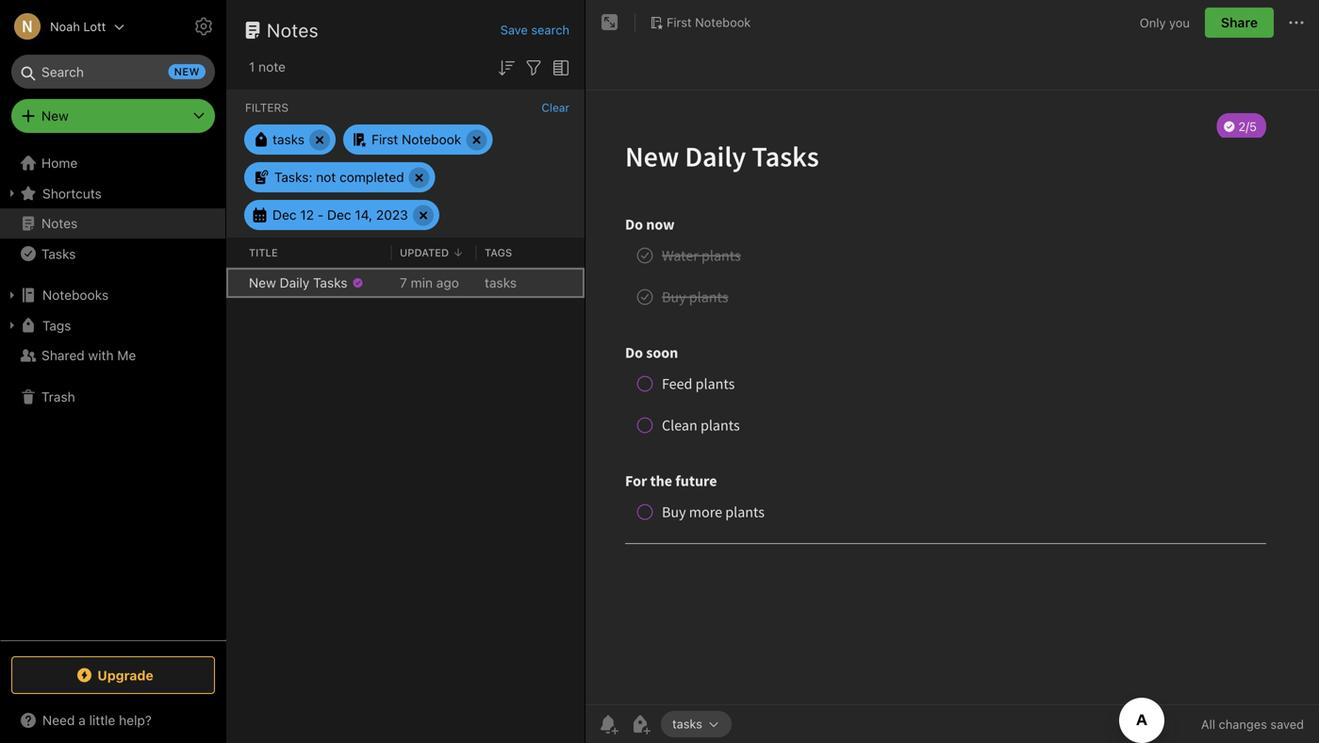 Task type: locate. For each thing, give the bounding box(es) containing it.
0 vertical spatial tags
[[485, 246, 512, 259]]

tasks right daily
[[313, 275, 347, 290]]

cell
[[226, 268, 241, 298]]

0 horizontal spatial tags
[[42, 318, 71, 333]]

shared with me link
[[0, 340, 225, 371]]

0 vertical spatial tasks button
[[244, 124, 336, 155]]

0 horizontal spatial notebook
[[402, 132, 461, 147]]

first notebook button up "completed"
[[343, 124, 492, 155]]

0 horizontal spatial tasks
[[272, 132, 305, 147]]

tree
[[0, 148, 226, 639]]

new
[[41, 108, 69, 124], [249, 275, 276, 290]]

clear button
[[542, 101, 570, 114]]

tasks button up tasks:
[[244, 124, 336, 155]]

all changes saved
[[1201, 717, 1304, 731]]

lott
[[83, 19, 106, 33]]

new inside row group
[[249, 275, 276, 290]]

1 vertical spatial tasks
[[485, 275, 517, 290]]

2 horizontal spatial tasks
[[672, 717, 702, 731]]

first notebook button right expand note icon
[[643, 9, 757, 36]]

View options field
[[545, 55, 572, 79]]

1 horizontal spatial dec
[[327, 207, 351, 223]]

tags up shared
[[42, 318, 71, 333]]

dec left 12 on the top left of the page
[[272, 207, 297, 223]]

dec
[[272, 207, 297, 223], [327, 207, 351, 223]]

first right expand note icon
[[667, 15, 692, 29]]

1 horizontal spatial first notebook
[[667, 15, 751, 29]]

tasks: not completed
[[274, 169, 404, 185]]

notebook
[[695, 15, 751, 29], [402, 132, 461, 147]]

new for new
[[41, 108, 69, 124]]

tags
[[485, 246, 512, 259], [42, 318, 71, 333]]

notebooks
[[42, 287, 109, 303]]

1 vertical spatial first
[[372, 132, 398, 147]]

Account field
[[0, 8, 125, 45]]

help?
[[119, 712, 152, 728]]

notebook inside note window element
[[695, 15, 751, 29]]

title
[[249, 246, 278, 259]]

Search text field
[[25, 55, 202, 89]]

0 vertical spatial tasks
[[272, 132, 305, 147]]

0 vertical spatial first notebook button
[[643, 9, 757, 36]]

add tag image
[[629, 713, 652, 735]]

add a reminder image
[[597, 713, 619, 735]]

tasks
[[272, 132, 305, 147], [485, 275, 517, 290], [672, 717, 702, 731]]

settings image
[[192, 15, 215, 38]]

tasks right add tag image
[[672, 717, 702, 731]]

1 vertical spatial tasks
[[313, 275, 347, 290]]

dec right '-'
[[327, 207, 351, 223]]

0 horizontal spatial first notebook
[[372, 132, 461, 147]]

row group containing new daily tasks
[[226, 268, 585, 298]]

first notebook
[[667, 15, 751, 29], [372, 132, 461, 147]]

tasks
[[41, 246, 76, 261], [313, 275, 347, 290]]

0 horizontal spatial first
[[372, 132, 398, 147]]

1 vertical spatial first notebook
[[372, 132, 461, 147]]

1 horizontal spatial new
[[249, 275, 276, 290]]

shared
[[41, 347, 85, 363]]

new inside popup button
[[41, 108, 69, 124]]

tasks up "notebooks"
[[41, 246, 76, 261]]

save
[[500, 23, 528, 37]]

new up home
[[41, 108, 69, 124]]

tags button
[[0, 310, 225, 340]]

1 vertical spatial notebook
[[402, 132, 461, 147]]

notes
[[267, 19, 319, 41], [41, 215, 78, 231]]

with
[[88, 347, 114, 363]]

0 vertical spatial tasks
[[41, 246, 76, 261]]

tasks inside note window element
[[672, 717, 702, 731]]

new daily tasks
[[249, 275, 347, 290]]

1 horizontal spatial notes
[[267, 19, 319, 41]]

completed
[[339, 169, 404, 185]]

0 horizontal spatial new
[[41, 108, 69, 124]]

Sort options field
[[495, 55, 518, 79]]

14,
[[355, 207, 373, 223]]

Add filters field
[[522, 55, 545, 79]]

7 min ago
[[400, 275, 459, 290]]

0 vertical spatial first notebook
[[667, 15, 751, 29]]

0 vertical spatial notes
[[267, 19, 319, 41]]

notes down shortcuts
[[41, 215, 78, 231]]

notes up note
[[267, 19, 319, 41]]

1 horizontal spatial first
[[667, 15, 692, 29]]

tags right updated
[[485, 246, 512, 259]]

tasks button
[[244, 124, 336, 155], [661, 711, 732, 737]]

1 dec from the left
[[272, 207, 297, 223]]

WHAT'S NEW field
[[0, 705, 226, 735]]

0 vertical spatial new
[[41, 108, 69, 124]]

notebooks link
[[0, 280, 225, 310]]

0 horizontal spatial dec
[[272, 207, 297, 223]]

0 vertical spatial first
[[667, 15, 692, 29]]

first
[[667, 15, 692, 29], [372, 132, 398, 147]]

a
[[78, 712, 86, 728]]

1 vertical spatial new
[[249, 275, 276, 290]]

shortcuts
[[42, 186, 102, 201]]

1 horizontal spatial tasks
[[485, 275, 517, 290]]

Note Editor text field
[[586, 91, 1319, 704]]

share button
[[1205, 8, 1274, 38]]

more actions image
[[1285, 11, 1308, 34]]

share
[[1221, 15, 1258, 30]]

notebook for "first notebook" button to the top
[[695, 15, 751, 29]]

tasks:
[[274, 169, 312, 185]]

1 vertical spatial tasks button
[[661, 711, 732, 737]]

first notebook button
[[643, 9, 757, 36], [343, 124, 492, 155]]

all
[[1201, 717, 1215, 731]]

1 horizontal spatial first notebook button
[[643, 9, 757, 36]]

notes link
[[0, 208, 225, 239]]

first up "completed"
[[372, 132, 398, 147]]

tasks up tasks:
[[272, 132, 305, 147]]

2 vertical spatial tasks
[[672, 717, 702, 731]]

tasks right ago
[[485, 275, 517, 290]]

only
[[1140, 15, 1166, 29]]

click to collapse image
[[219, 708, 233, 731]]

changes
[[1219, 717, 1267, 731]]

tasks button right add tag image
[[661, 711, 732, 737]]

1 vertical spatial notes
[[41, 215, 78, 231]]

1 horizontal spatial notebook
[[695, 15, 751, 29]]

0 horizontal spatial notes
[[41, 215, 78, 231]]

1 vertical spatial tags
[[42, 318, 71, 333]]

0 vertical spatial notebook
[[695, 15, 751, 29]]

first inside note window element
[[667, 15, 692, 29]]

row group
[[226, 268, 585, 298]]

first notebook inside note window element
[[667, 15, 751, 29]]

0 horizontal spatial tasks
[[41, 246, 76, 261]]

upgrade
[[97, 667, 153, 683]]

new down title
[[249, 275, 276, 290]]

0 horizontal spatial first notebook button
[[343, 124, 492, 155]]



Task type: describe. For each thing, give the bounding box(es) containing it.
little
[[89, 712, 115, 728]]

shared with me
[[41, 347, 136, 363]]

1
[[249, 59, 255, 74]]

noah
[[50, 19, 80, 33]]

home link
[[0, 148, 226, 178]]

expand tags image
[[5, 318, 20, 333]]

shortcuts button
[[0, 178, 225, 208]]

upgrade button
[[11, 656, 215, 694]]

need a little help?
[[42, 712, 152, 728]]

1 note
[[249, 59, 286, 74]]

12
[[300, 207, 314, 223]]

tasks inside row group
[[485, 275, 517, 290]]

1 vertical spatial first notebook button
[[343, 124, 492, 155]]

tags inside button
[[42, 318, 71, 333]]

noah lott
[[50, 19, 106, 33]]

ago
[[436, 275, 459, 290]]

tasks Tag actions field
[[702, 718, 720, 731]]

add filters image
[[522, 56, 545, 79]]

new for new daily tasks
[[249, 275, 276, 290]]

search
[[531, 23, 570, 37]]

first notebook for "first notebook" button to the top
[[667, 15, 751, 29]]

note window element
[[586, 0, 1319, 743]]

dec 12 - dec 14, 2023 button
[[244, 200, 439, 230]]

new button
[[11, 99, 215, 133]]

2 dec from the left
[[327, 207, 351, 223]]

tasks: not completed button
[[244, 162, 435, 192]]

saved
[[1270, 717, 1304, 731]]

notebook for the bottommost "first notebook" button
[[402, 132, 461, 147]]

dec 12 - dec 14, 2023
[[272, 207, 408, 223]]

me
[[117, 347, 136, 363]]

note
[[258, 59, 286, 74]]

tree containing home
[[0, 148, 226, 639]]

filters
[[245, 101, 289, 114]]

tasks inside tasks button
[[41, 246, 76, 261]]

1 horizontal spatial tasks
[[313, 275, 347, 290]]

1 horizontal spatial tasks button
[[661, 711, 732, 737]]

tasks button
[[0, 239, 225, 269]]

trash link
[[0, 382, 225, 412]]

2023
[[376, 207, 408, 223]]

new search field
[[25, 55, 206, 89]]

trash
[[41, 389, 75, 405]]

updated
[[400, 246, 449, 259]]

clear
[[542, 101, 570, 114]]

first notebook for the bottommost "first notebook" button
[[372, 132, 461, 147]]

expand notebooks image
[[5, 288, 20, 303]]

home
[[41, 155, 78, 171]]

min
[[411, 275, 433, 290]]

save search
[[500, 23, 570, 37]]

7
[[400, 275, 407, 290]]

0 horizontal spatial tasks button
[[244, 124, 336, 155]]

notes inside tree
[[41, 215, 78, 231]]

need
[[42, 712, 75, 728]]

save search button
[[500, 21, 570, 39]]

daily
[[280, 275, 310, 290]]

More actions field
[[1285, 8, 1308, 38]]

new
[[174, 66, 200, 78]]

only you
[[1140, 15, 1190, 29]]

you
[[1169, 15, 1190, 29]]

not
[[316, 169, 336, 185]]

-
[[318, 207, 324, 223]]

expand note image
[[599, 11, 621, 34]]

1 horizontal spatial tags
[[485, 246, 512, 259]]



Task type: vqa. For each thing, say whether or not it's contained in the screenshot.
Add a reminder icon
yes



